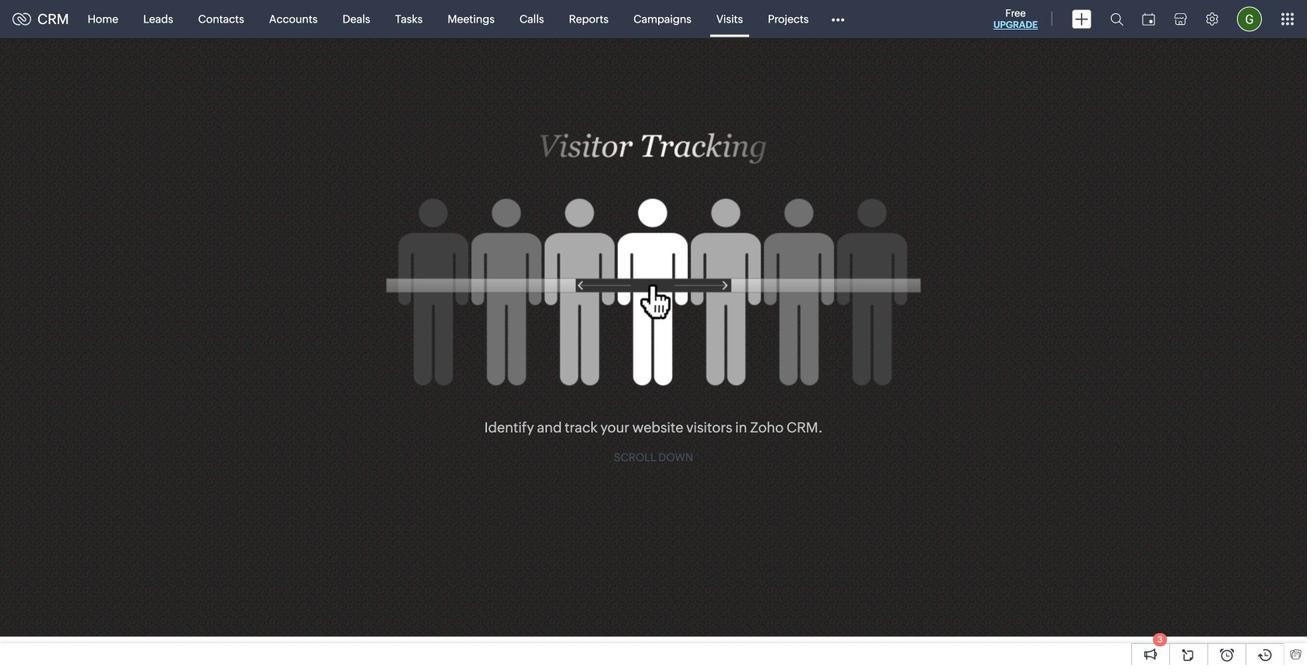Task type: describe. For each thing, give the bounding box(es) containing it.
search image
[[1111, 12, 1124, 26]]

logo image
[[12, 13, 31, 25]]

calendar image
[[1143, 13, 1156, 25]]

Other Modules field
[[822, 7, 855, 32]]

search element
[[1101, 0, 1133, 38]]

create menu image
[[1072, 10, 1092, 28]]



Task type: vqa. For each thing, say whether or not it's contained in the screenshot.
the Chats image
no



Task type: locate. For each thing, give the bounding box(es) containing it.
create menu element
[[1063, 0, 1101, 38]]

profile element
[[1228, 0, 1272, 38]]

profile image
[[1237, 7, 1262, 32]]



